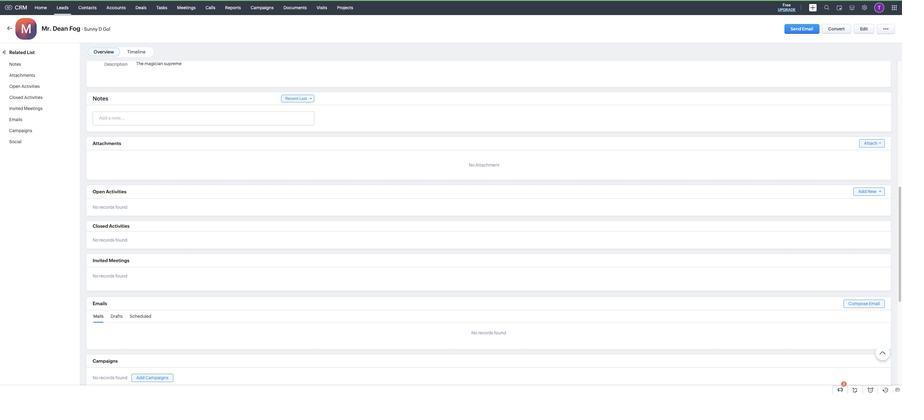 Task type: vqa. For each thing, say whether or not it's contained in the screenshot.
the Nov 14, 2023
no



Task type: describe. For each thing, give the bounding box(es) containing it.
notes link
[[9, 62, 21, 67]]

mr.
[[42, 25, 51, 32]]

mr. dean fog - sunny d gol
[[42, 25, 110, 32]]

0 horizontal spatial emails
[[9, 117, 22, 122]]

meetings link
[[172, 0, 201, 15]]

free
[[783, 3, 791, 7]]

sunny
[[84, 26, 98, 32]]

reports link
[[220, 0, 246, 15]]

calls link
[[201, 0, 220, 15]]

1 horizontal spatial emails
[[93, 301, 107, 307]]

leads
[[57, 5, 69, 10]]

1 vertical spatial invited
[[93, 258, 108, 264]]

0 vertical spatial open activities
[[9, 84, 40, 89]]

projects link
[[332, 0, 358, 15]]

0 vertical spatial closed activities
[[9, 95, 43, 100]]

0 horizontal spatial open
[[9, 84, 20, 89]]

calendar image
[[837, 5, 842, 10]]

overview link
[[94, 49, 114, 55]]

email for compose email
[[869, 302, 880, 307]]

documents link
[[279, 0, 312, 15]]

m
[[21, 22, 32, 36]]

send email
[[791, 26, 813, 31]]

accounts link
[[102, 0, 131, 15]]

emails link
[[9, 117, 22, 122]]

profile image
[[875, 3, 884, 12]]

attachments link
[[9, 73, 35, 78]]

accounts
[[106, 5, 126, 10]]

deals
[[136, 5, 147, 10]]

calls
[[206, 5, 215, 10]]

projects
[[337, 5, 353, 10]]

home
[[35, 5, 47, 10]]

list
[[27, 50, 35, 55]]

dean
[[53, 25, 68, 32]]

tasks link
[[151, 0, 172, 15]]

timeline link
[[127, 49, 145, 55]]

scheduled
[[130, 314, 151, 319]]

search image
[[824, 5, 830, 10]]

1 horizontal spatial invited meetings
[[93, 258, 129, 264]]

related list
[[9, 50, 36, 55]]

2
[[843, 383, 845, 386]]

0 vertical spatial invited meetings
[[9, 106, 43, 111]]

profile element
[[871, 0, 888, 15]]

attach link
[[859, 139, 885, 148]]

contacts link
[[73, 0, 102, 15]]

add campaigns link
[[131, 374, 173, 383]]

home link
[[30, 0, 52, 15]]

0 vertical spatial closed
[[9, 95, 23, 100]]

0 vertical spatial campaigns link
[[246, 0, 279, 15]]

the
[[136, 61, 144, 66]]

last
[[299, 96, 307, 101]]

add campaigns
[[136, 376, 168, 381]]

social link
[[9, 139, 21, 144]]

send
[[791, 26, 801, 31]]

deals link
[[131, 0, 151, 15]]

free upgrade
[[778, 3, 796, 12]]



Task type: locate. For each thing, give the bounding box(es) containing it.
closed activities
[[9, 95, 43, 100], [93, 224, 130, 229]]

upgrade
[[778, 8, 796, 12]]

campaigns link right reports
[[246, 0, 279, 15]]

1 horizontal spatial attachments
[[93, 141, 121, 146]]

open
[[9, 84, 20, 89], [93, 189, 105, 195]]

campaigns link
[[246, 0, 279, 15], [9, 128, 32, 133]]

convert button
[[822, 24, 851, 34]]

emails up mails
[[93, 301, 107, 307]]

magician
[[145, 61, 163, 66]]

closed
[[9, 95, 23, 100], [93, 224, 108, 229]]

0 horizontal spatial add
[[136, 376, 145, 381]]

0 vertical spatial email
[[802, 26, 813, 31]]

1 horizontal spatial open activities
[[93, 189, 126, 195]]

invited meetings
[[9, 106, 43, 111], [93, 258, 129, 264]]

campaigns
[[251, 5, 274, 10], [9, 128, 32, 133], [93, 359, 118, 364], [145, 376, 168, 381]]

0 vertical spatial add
[[858, 189, 867, 194]]

0 vertical spatial invited
[[9, 106, 23, 111]]

0 horizontal spatial campaigns link
[[9, 128, 32, 133]]

attachments
[[9, 73, 35, 78], [93, 141, 121, 146]]

2 horizontal spatial meetings
[[177, 5, 196, 10]]

d
[[99, 26, 102, 32]]

edit button
[[854, 24, 875, 34]]

1 horizontal spatial add
[[858, 189, 867, 194]]

email
[[802, 26, 813, 31], [869, 302, 880, 307]]

1 horizontal spatial email
[[869, 302, 880, 307]]

convert
[[829, 26, 845, 31]]

emails
[[9, 117, 22, 122], [93, 301, 107, 307]]

1 vertical spatial open
[[93, 189, 105, 195]]

0 horizontal spatial email
[[802, 26, 813, 31]]

1 horizontal spatial closed
[[93, 224, 108, 229]]

send email button
[[785, 24, 820, 34]]

invited meetings link
[[9, 106, 43, 111]]

contacts
[[78, 5, 97, 10]]

open activities link
[[9, 84, 40, 89]]

1 vertical spatial email
[[869, 302, 880, 307]]

create menu image
[[809, 4, 817, 11]]

1 vertical spatial closed
[[93, 224, 108, 229]]

0 vertical spatial notes
[[9, 62, 21, 67]]

1 horizontal spatial open
[[93, 189, 105, 195]]

2 vertical spatial meetings
[[109, 258, 129, 264]]

1 vertical spatial open activities
[[93, 189, 126, 195]]

0 horizontal spatial invited meetings
[[9, 106, 43, 111]]

add inside 'link'
[[136, 376, 145, 381]]

add for add campaigns
[[136, 376, 145, 381]]

new
[[868, 189, 877, 194]]

no attachment
[[469, 163, 499, 168]]

tasks
[[156, 5, 167, 10]]

gol
[[103, 26, 110, 32]]

email inside send email button
[[802, 26, 813, 31]]

create menu element
[[806, 0, 821, 15]]

add new
[[858, 189, 877, 194]]

0 vertical spatial meetings
[[177, 5, 196, 10]]

1 vertical spatial add
[[136, 376, 145, 381]]

campaigns link down emails link
[[9, 128, 32, 133]]

campaigns inside add campaigns 'link'
[[145, 376, 168, 381]]

1 vertical spatial emails
[[93, 301, 107, 307]]

0 horizontal spatial notes
[[9, 62, 21, 67]]

1 horizontal spatial notes
[[93, 95, 108, 102]]

crm
[[15, 4, 27, 11]]

crm link
[[5, 4, 27, 11]]

visits
[[317, 5, 327, 10]]

0 horizontal spatial open activities
[[9, 84, 40, 89]]

1 vertical spatial notes
[[93, 95, 108, 102]]

0 horizontal spatial meetings
[[24, 106, 43, 111]]

timeline
[[127, 49, 145, 55]]

add
[[858, 189, 867, 194], [136, 376, 145, 381]]

add for add new
[[858, 189, 867, 194]]

email right send on the right top of page
[[802, 26, 813, 31]]

recent
[[285, 96, 299, 101]]

overview
[[94, 49, 114, 55]]

email for send email
[[802, 26, 813, 31]]

open activities
[[9, 84, 40, 89], [93, 189, 126, 195]]

emails down invited meetings link
[[9, 117, 22, 122]]

fog
[[69, 25, 80, 32]]

no records found
[[93, 205, 127, 210], [93, 238, 127, 243], [93, 274, 127, 279], [472, 331, 506, 336], [93, 376, 127, 381]]

visits link
[[312, 0, 332, 15]]

leads link
[[52, 0, 73, 15]]

recent last
[[285, 96, 307, 101]]

compose email
[[849, 302, 880, 307]]

meetings
[[177, 5, 196, 10], [24, 106, 43, 111], [109, 258, 129, 264]]

closed activities link
[[9, 95, 43, 100]]

the magician supreme
[[136, 61, 182, 66]]

0 vertical spatial emails
[[9, 117, 22, 122]]

social
[[9, 139, 21, 144]]

mails
[[93, 314, 104, 319]]

0 vertical spatial attachments
[[9, 73, 35, 78]]

attachment
[[476, 163, 499, 168]]

search element
[[821, 0, 833, 15]]

compose
[[849, 302, 868, 307]]

1 horizontal spatial campaigns link
[[246, 0, 279, 15]]

Add a note... field
[[93, 115, 314, 121]]

activities
[[21, 84, 40, 89], [24, 95, 43, 100], [106, 189, 126, 195], [109, 224, 130, 229]]

1 horizontal spatial meetings
[[109, 258, 129, 264]]

reports
[[225, 5, 241, 10]]

email right "compose" at the right bottom
[[869, 302, 880, 307]]

related
[[9, 50, 26, 55]]

1 vertical spatial closed activities
[[93, 224, 130, 229]]

1 vertical spatial campaigns link
[[9, 128, 32, 133]]

supreme
[[164, 61, 182, 66]]

found
[[115, 205, 127, 210], [115, 238, 127, 243], [115, 274, 127, 279], [494, 331, 506, 336], [115, 376, 127, 381]]

records
[[99, 205, 115, 210], [99, 238, 115, 243], [99, 274, 115, 279], [478, 331, 493, 336], [99, 376, 115, 381]]

attach
[[864, 141, 878, 146]]

1 vertical spatial attachments
[[93, 141, 121, 146]]

edit
[[860, 26, 868, 31]]

1 vertical spatial meetings
[[24, 106, 43, 111]]

0 vertical spatial open
[[9, 84, 20, 89]]

drafts
[[111, 314, 123, 319]]

notes
[[9, 62, 21, 67], [93, 95, 108, 102]]

0 horizontal spatial closed
[[9, 95, 23, 100]]

0 horizontal spatial invited
[[9, 106, 23, 111]]

description
[[104, 62, 128, 67]]

no
[[469, 163, 475, 168], [93, 205, 98, 210], [93, 238, 98, 243], [93, 274, 98, 279], [472, 331, 477, 336], [93, 376, 98, 381]]

-
[[82, 26, 83, 32]]

documents
[[284, 5, 307, 10]]

1 horizontal spatial closed activities
[[93, 224, 130, 229]]

invited
[[9, 106, 23, 111], [93, 258, 108, 264]]

1 vertical spatial invited meetings
[[93, 258, 129, 264]]

1 horizontal spatial invited
[[93, 258, 108, 264]]

0 horizontal spatial attachments
[[9, 73, 35, 78]]

0 horizontal spatial closed activities
[[9, 95, 43, 100]]



